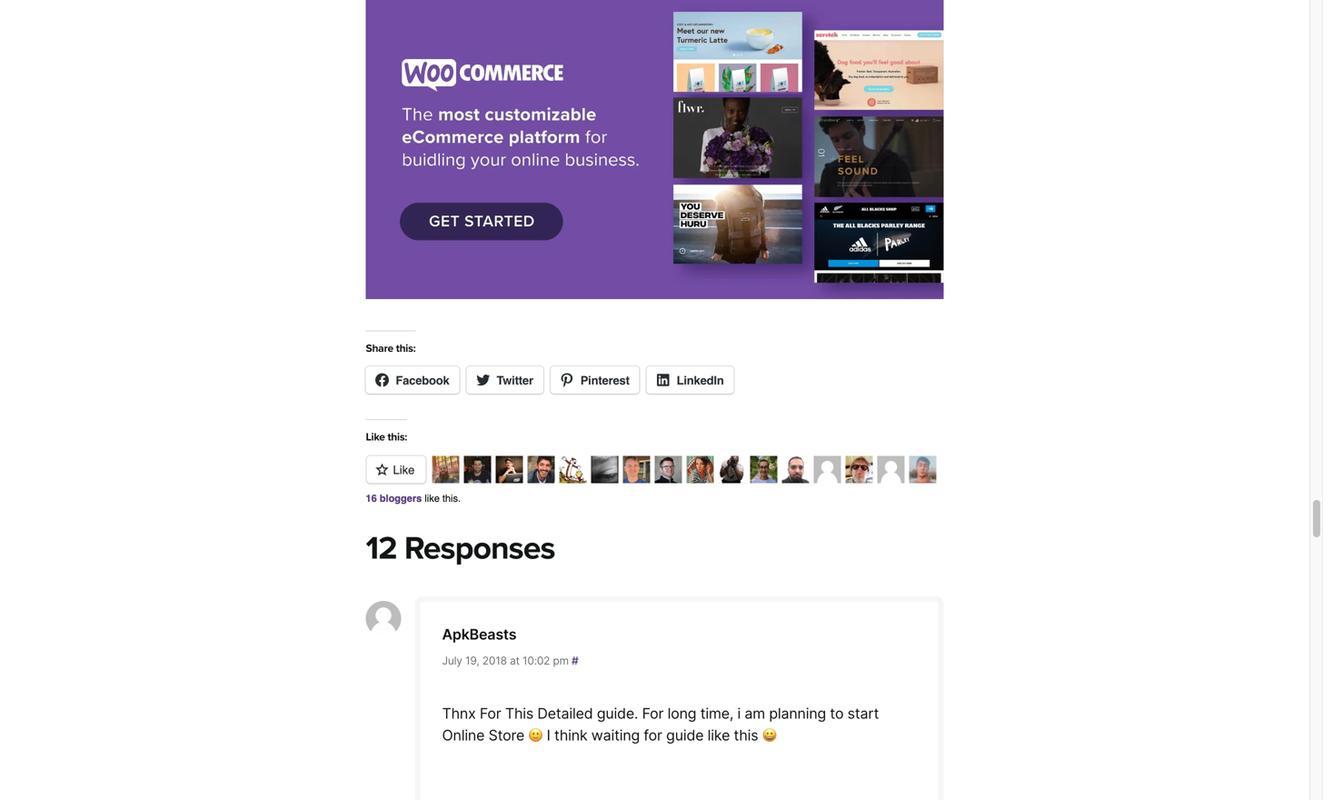 Task type: vqa. For each thing, say whether or not it's contained in the screenshot.
describe your issue text box
no



Task type: describe. For each thing, give the bounding box(es) containing it.
share
[[366, 342, 394, 355]]

july 19, 2018    at     10:02 pm #
[[442, 654, 579, 667]]

detailed
[[538, 705, 593, 722]]

at
[[510, 654, 520, 667]]

2018
[[483, 654, 507, 667]]

thnx
[[442, 705, 476, 722]]

long
[[668, 705, 697, 722]]

facebook
[[396, 374, 450, 387]]

1 for from the left
[[480, 705, 502, 722]]

this
[[734, 727, 759, 744]]

pinterest
[[581, 374, 630, 387]]

this: for like this:
[[388, 431, 407, 444]]

twitter
[[497, 374, 534, 387]]

share this:
[[366, 342, 416, 355]]

store
[[489, 727, 525, 744]]

😀
[[763, 727, 777, 744]]

online
[[442, 727, 485, 744]]

i
[[547, 727, 551, 744]]

time,
[[701, 705, 734, 722]]

12
[[366, 529, 397, 568]]



Task type: locate. For each thing, give the bounding box(es) containing it.
#
[[572, 654, 579, 667]]

0 horizontal spatial for
[[480, 705, 502, 722]]

this: right share
[[396, 342, 416, 355]]

july
[[442, 654, 463, 667]]

start
[[848, 705, 880, 722]]

apkbeasts
[[442, 626, 517, 643]]

19,
[[466, 654, 480, 667]]

0 vertical spatial this:
[[396, 342, 416, 355]]

for up the store
[[480, 705, 502, 722]]

2 for from the left
[[643, 705, 664, 722]]

for
[[480, 705, 502, 722], [643, 705, 664, 722]]

pinterest link
[[551, 366, 640, 394]]

guide
[[667, 727, 704, 744]]

guide.
[[597, 705, 639, 722]]

this:
[[396, 342, 416, 355], [388, 431, 407, 444]]

12 responses
[[366, 529, 555, 568]]

linkedin
[[677, 374, 724, 387]]

1 vertical spatial this:
[[388, 431, 407, 444]]

like
[[708, 727, 730, 744]]

for up "for"
[[643, 705, 664, 722]]

twitter link
[[467, 366, 544, 394]]

1 horizontal spatial for
[[643, 705, 664, 722]]

think
[[555, 727, 588, 744]]

this: for share this:
[[396, 342, 416, 355]]

am
[[745, 705, 766, 722]]

# link
[[572, 654, 579, 667]]

🙂
[[529, 727, 543, 744]]

pm
[[553, 654, 569, 667]]

facebook link
[[366, 366, 460, 394]]

planning
[[770, 705, 827, 722]]

this: right like
[[388, 431, 407, 444]]

linkedin link
[[647, 366, 734, 394]]

like this:
[[366, 431, 407, 444]]

this
[[505, 705, 534, 722]]

responses
[[405, 529, 555, 568]]

to
[[831, 705, 844, 722]]

i
[[738, 705, 741, 722]]

for
[[644, 727, 663, 744]]

thnx for this detailed guide. for long time, i am planning to start online store 🙂 i think waiting for guide like this 😀
[[442, 705, 880, 744]]

waiting
[[592, 727, 640, 744]]

10:02
[[523, 654, 550, 667]]

like
[[366, 431, 385, 444]]



